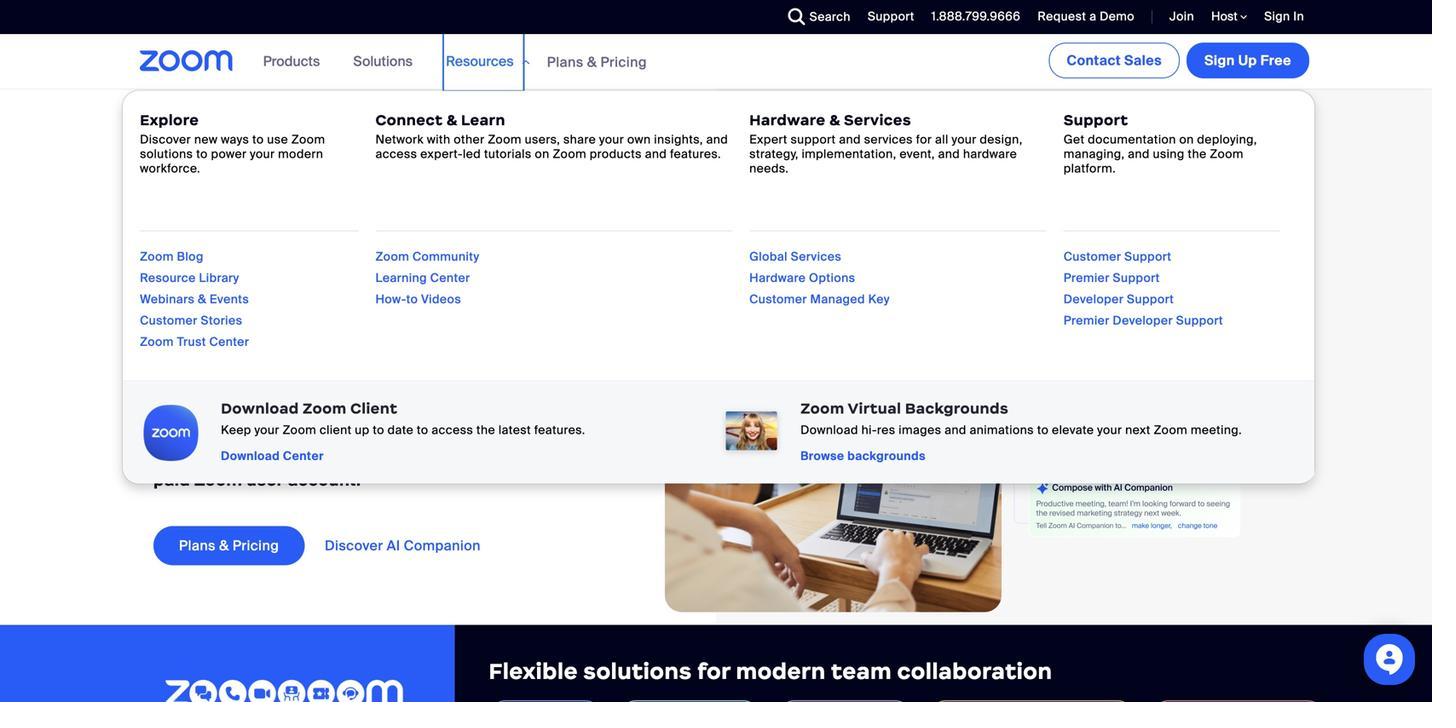 Task type: vqa. For each thing, say whether or not it's contained in the screenshot.
"Companion"
yes



Task type: locate. For each thing, give the bounding box(es) containing it.
up
[[1239, 52, 1257, 69]]

sign inside button
[[1205, 52, 1235, 69]]

plans & pricing inside the product information navigation
[[547, 53, 647, 71]]

1 hardware from the top
[[750, 111, 826, 130]]

flexible solutions for modern team collaboration
[[489, 658, 1053, 685]]

client
[[320, 422, 352, 438]]

to right up
[[373, 422, 384, 438]]

plans & pricing link
[[547, 53, 647, 71], [547, 53, 647, 71], [153, 526, 305, 566]]

hardware up expert
[[750, 111, 826, 130]]

more inside ai that makes you more
[[283, 251, 440, 325]]

1 vertical spatial that
[[579, 422, 611, 443]]

zoom down empowers
[[194, 469, 242, 491]]

zoom inside zoom ai companion is your trusted digital assistant that empowers you.
[[153, 422, 201, 443]]

and right the 'event,' at the top
[[938, 146, 960, 162]]

user
[[247, 469, 284, 491]]

ai down workforce.
[[153, 185, 213, 260]]

zoom interface icon image
[[729, 212, 1066, 348], [1014, 453, 1241, 539]]

zoom down "get zoom's ai security & privacy whitepaper"
[[291, 132, 325, 148]]

1 horizontal spatial center
[[283, 448, 324, 464]]

0 horizontal spatial sign
[[1205, 52, 1235, 69]]

0 horizontal spatial plans
[[179, 537, 216, 555]]

1 vertical spatial modern
[[736, 658, 826, 685]]

0 vertical spatial pricing
[[601, 53, 647, 71]]

0 vertical spatial modern
[[278, 146, 323, 162]]

to down "learning center" link
[[406, 292, 418, 307]]

download up user
[[221, 448, 280, 464]]

1 vertical spatial zoom interface icon image
[[1014, 453, 1241, 539]]

virtual
[[848, 399, 902, 418]]

download for center
[[221, 448, 280, 464]]

download
[[221, 399, 299, 418], [801, 422, 859, 438], [221, 448, 280, 464]]

customer stories link
[[140, 313, 242, 329]]

your inside hardware & services expert support and services for all your design, strategy, implementation, event, and hardware needs.
[[952, 132, 977, 148]]

to left power
[[196, 146, 208, 162]]

2 vertical spatial center
[[283, 448, 324, 464]]

support
[[791, 132, 836, 148]]

1 vertical spatial discover
[[325, 537, 383, 555]]

that right assistant
[[579, 422, 611, 443]]

your
[[599, 132, 624, 148], [952, 132, 977, 148], [250, 146, 275, 162], [344, 422, 379, 443], [254, 422, 279, 438], [1097, 422, 1122, 438], [573, 445, 610, 467]]

zoom spaces tab
[[620, 701, 761, 703]]

customer up premier support link
[[1064, 249, 1122, 265]]

latest
[[499, 422, 531, 438]]

sign for sign up free
[[1205, 52, 1235, 69]]

for inside main content
[[697, 658, 731, 685]]

zoom virtual backgrounds download hi-res images and animations to elevate your next zoom meeting.
[[801, 399, 1242, 438]]

hardware inside hardware & services expert support and services for all your design, strategy, implementation, event, and hardware needs.
[[750, 111, 826, 130]]

0 horizontal spatial the
[[477, 422, 495, 438]]

customer down webinars
[[140, 313, 198, 329]]

zoom blog link
[[140, 249, 204, 265]]

up
[[355, 422, 370, 438]]

1 horizontal spatial that
[[579, 422, 611, 443]]

zoom up empowers
[[153, 422, 201, 443]]

1 vertical spatial for
[[697, 658, 731, 685]]

join
[[1170, 9, 1195, 24]]

1 horizontal spatial get
[[1064, 132, 1085, 148]]

that down use
[[227, 185, 358, 260]]

pricing
[[601, 53, 647, 71], [233, 537, 279, 555]]

global
[[750, 249, 788, 265]]

videos
[[421, 292, 461, 307]]

1 vertical spatial more
[[283, 251, 440, 325]]

support inside "support get documentation on deploying, managing, and using the zoom platform."
[[1064, 111, 1128, 130]]

discover down account.
[[325, 537, 383, 555]]

zoom community link
[[376, 249, 480, 265]]

1 vertical spatial customer
[[750, 292, 807, 307]]

sign in link
[[1252, 0, 1313, 34], [1265, 9, 1305, 24]]

modern inside explore discover new ways to use zoom solutions to power your modern workforce.
[[278, 146, 323, 162]]

collaboration
[[897, 658, 1053, 685]]

1 vertical spatial solutions
[[583, 658, 692, 685]]

access up additional
[[432, 422, 473, 438]]

needs.
[[750, 161, 789, 177]]

solutions inside main content
[[583, 658, 692, 685]]

1 horizontal spatial more
[[509, 111, 539, 127]]

download up the browse
[[801, 422, 859, 438]]

2 hardware from the top
[[750, 270, 806, 286]]

banner
[[119, 34, 1317, 485]]

1 vertical spatial sign
[[1205, 52, 1235, 69]]

get up new
[[180, 111, 201, 127]]

main content
[[0, 34, 1432, 703]]

0 vertical spatial companion
[[227, 422, 321, 443]]

2 vertical spatial customer
[[140, 313, 198, 329]]

team
[[831, 658, 892, 685]]

0 horizontal spatial features.
[[534, 422, 585, 438]]

modern
[[278, 146, 323, 162], [736, 658, 826, 685]]

1 vertical spatial the
[[477, 422, 495, 438]]

and right insights,
[[706, 132, 728, 148]]

0 horizontal spatial customer
[[140, 313, 198, 329]]

meetings navigation
[[1046, 34, 1313, 82]]

and inside zoom virtual backgrounds download hi-res images and animations to elevate your next zoom meeting.
[[945, 422, 967, 438]]

privacy
[[328, 111, 369, 127]]

use
[[267, 132, 288, 148]]

zoom up the browse
[[801, 399, 845, 418]]

zoom up included
[[283, 422, 316, 438]]

blog
[[177, 249, 204, 265]]

the inside "support get documentation on deploying, managing, and using the zoom platform."
[[1188, 146, 1207, 162]]

1 vertical spatial get
[[1064, 132, 1085, 148]]

1 horizontal spatial features.
[[670, 146, 721, 162]]

your right ways
[[250, 146, 275, 162]]

developer
[[1064, 292, 1124, 307], [1113, 313, 1173, 329]]

0 horizontal spatial modern
[[278, 146, 323, 162]]

developer down premier support link
[[1064, 292, 1124, 307]]

0 vertical spatial for
[[916, 132, 932, 148]]

1 vertical spatial services
[[791, 249, 842, 265]]

ways
[[221, 132, 249, 148]]

plans & pricing up share
[[547, 53, 647, 71]]

your inside included at no additional cost with your paid zoom user account.
[[573, 445, 610, 467]]

connect
[[376, 111, 443, 130]]

0 vertical spatial discover
[[140, 132, 191, 148]]

2 learn from the left
[[472, 111, 506, 127]]

center up account.
[[283, 448, 324, 464]]

1 vertical spatial with
[[534, 445, 568, 467]]

customer
[[1064, 249, 1122, 265], [750, 292, 807, 307], [140, 313, 198, 329]]

that
[[227, 185, 358, 260], [579, 422, 611, 443]]

download zoom client keep your zoom client up to date to access the latest features.
[[221, 399, 585, 438]]

how-
[[376, 292, 406, 307]]

zoom left products
[[553, 146, 587, 162]]

1 horizontal spatial on
[[1180, 132, 1194, 148]]

0 vertical spatial hardware
[[750, 111, 826, 130]]

0 vertical spatial plans & pricing
[[547, 53, 647, 71]]

with down assistant
[[534, 445, 568, 467]]

0 horizontal spatial for
[[697, 658, 731, 685]]

solutions
[[140, 146, 193, 162], [583, 658, 692, 685]]

join link up meetings navigation
[[1170, 9, 1195, 24]]

1 horizontal spatial modern
[[736, 658, 826, 685]]

zoom community learning center how-to videos
[[376, 249, 480, 307]]

and inside "support get documentation on deploying, managing, and using the zoom platform."
[[1128, 146, 1150, 162]]

plans & pricing down user
[[179, 537, 279, 555]]

your left next
[[1097, 422, 1122, 438]]

events
[[210, 292, 249, 307]]

for
[[916, 132, 932, 148], [697, 658, 731, 685]]

trust
[[177, 334, 206, 350]]

services inside hardware & services expert support and services for all your design, strategy, implementation, event, and hardware needs.
[[844, 111, 912, 130]]

0 horizontal spatial companion
[[227, 422, 321, 443]]

0 horizontal spatial center
[[209, 334, 249, 350]]

the right "using"
[[1188, 146, 1207, 162]]

features. inside download zoom client keep your zoom client up to date to access the latest features.
[[534, 422, 585, 438]]

companion for discover
[[404, 537, 481, 555]]

1 vertical spatial developer
[[1113, 313, 1173, 329]]

zoom up learning
[[376, 249, 409, 265]]

zoom contact center tab
[[930, 701, 1135, 703]]

all
[[935, 132, 949, 148]]

center
[[430, 270, 470, 286], [209, 334, 249, 350], [283, 448, 324, 464]]

learn inside connect & learn network with other zoom users, share your own insights, and access expert-led tutorials on zoom products and features.
[[461, 111, 506, 130]]

ai inside ai that makes you more
[[153, 185, 213, 260]]

1 vertical spatial pricing
[[233, 537, 279, 555]]

customer support link
[[1064, 249, 1172, 265]]

with left other on the left top of page
[[427, 132, 451, 148]]

1 horizontal spatial access
[[432, 422, 473, 438]]

0 vertical spatial solutions
[[140, 146, 193, 162]]

learn
[[461, 111, 506, 130], [472, 111, 506, 127]]

paid
[[153, 469, 190, 491]]

1 horizontal spatial pricing
[[601, 53, 647, 71]]

2 horizontal spatial center
[[430, 270, 470, 286]]

1 horizontal spatial the
[[1188, 146, 1207, 162]]

0 horizontal spatial solutions
[[140, 146, 193, 162]]

0 vertical spatial center
[[430, 270, 470, 286]]

discover
[[140, 132, 191, 148], [325, 537, 383, 555]]

plans down paid
[[179, 537, 216, 555]]

zoom right next
[[1154, 422, 1188, 438]]

access
[[376, 146, 417, 162], [432, 422, 473, 438]]

discover inside main content
[[325, 537, 383, 555]]

&
[[587, 53, 597, 71], [447, 111, 457, 130], [830, 111, 840, 130], [316, 111, 325, 127], [198, 292, 207, 307], [219, 537, 229, 555]]

companion inside zoom ai companion is your trusted digital assistant that empowers you.
[[227, 422, 321, 443]]

plans up connect & learn network with other zoom users, share your own insights, and access expert-led tutorials on zoom products and features.
[[547, 53, 584, 71]]

services inside global services hardware options customer managed key
[[791, 249, 842, 265]]

options
[[809, 270, 856, 286]]

documentation
[[1088, 132, 1176, 148]]

and left "using"
[[1128, 146, 1150, 162]]

customer inside zoom blog resource library webinars & events customer stories zoom trust center
[[140, 313, 198, 329]]

to left elevate
[[1037, 422, 1049, 438]]

0 vertical spatial sign
[[1265, 9, 1290, 24]]

2 vertical spatial download
[[221, 448, 280, 464]]

developer down developer support link
[[1113, 313, 1173, 329]]

0 vertical spatial that
[[227, 185, 358, 260]]

sign
[[1265, 9, 1290, 24], [1205, 52, 1235, 69]]

modern down "get zoom's ai security & privacy whitepaper"
[[278, 146, 323, 162]]

0 horizontal spatial that
[[227, 185, 358, 260]]

customer down hardware options link
[[750, 292, 807, 307]]

deploying,
[[1197, 132, 1257, 148]]

to inside zoom virtual backgrounds download hi-res images and animations to elevate your next zoom meeting.
[[1037, 422, 1049, 438]]

the left latest
[[477, 422, 495, 438]]

0 horizontal spatial services
[[791, 249, 842, 265]]

0 horizontal spatial more
[[283, 251, 440, 325]]

0 horizontal spatial with
[[427, 132, 451, 148]]

1 horizontal spatial plans
[[547, 53, 584, 71]]

your right "all"
[[952, 132, 977, 148]]

modern up zoom events tab
[[736, 658, 826, 685]]

zoom events tab
[[778, 701, 912, 703]]

images
[[899, 422, 942, 438]]

premier down customer support link
[[1064, 270, 1110, 286]]

for left "all"
[[916, 132, 932, 148]]

download inside download zoom client keep your zoom client up to date to access the latest features.
[[221, 399, 299, 418]]

1 vertical spatial companion
[[404, 537, 481, 555]]

1 vertical spatial download
[[801, 422, 859, 438]]

1 horizontal spatial plans & pricing
[[547, 53, 647, 71]]

1 horizontal spatial for
[[916, 132, 932, 148]]

your inside connect & learn network with other zoom users, share your own insights, and access expert-led tutorials on zoom products and features.
[[599, 132, 624, 148]]

features. right latest
[[534, 422, 585, 438]]

learn more
[[472, 111, 539, 127]]

ai right zoom's
[[250, 111, 262, 127]]

0 vertical spatial customer
[[1064, 249, 1122, 265]]

zoom virtual backgrounds image
[[720, 401, 784, 465]]

0 vertical spatial plans
[[547, 53, 584, 71]]

more
[[509, 111, 539, 127], [283, 251, 440, 325]]

1 vertical spatial plans
[[179, 537, 216, 555]]

plans inside main content
[[179, 537, 216, 555]]

your inside explore discover new ways to use zoom solutions to power your modern workforce.
[[250, 146, 275, 162]]

1 premier from the top
[[1064, 270, 1110, 286]]

key
[[869, 292, 890, 307]]

1 vertical spatial center
[[209, 334, 249, 350]]

elevate
[[1052, 422, 1094, 438]]

sign left up
[[1205, 52, 1235, 69]]

services up hardware options link
[[791, 249, 842, 265]]

pricing inside the product information navigation
[[601, 53, 647, 71]]

expert-
[[420, 146, 463, 162]]

services up services
[[844, 111, 912, 130]]

& inside hardware & services expert support and services for all your design, strategy, implementation, event, and hardware needs.
[[830, 111, 840, 130]]

zoom left trust
[[140, 334, 174, 350]]

your up at
[[344, 422, 379, 443]]

0 horizontal spatial plans & pricing
[[179, 537, 279, 555]]

sign left in
[[1265, 9, 1290, 24]]

0 horizontal spatial on
[[535, 146, 550, 162]]

download up keep
[[221, 399, 299, 418]]

your down assistant
[[573, 445, 610, 467]]

0 vertical spatial get
[[180, 111, 201, 127]]

0 vertical spatial access
[[376, 146, 417, 162]]

resource
[[140, 270, 196, 286]]

companion for zoom
[[227, 422, 321, 443]]

1 horizontal spatial services
[[844, 111, 912, 130]]

1 horizontal spatial sign
[[1265, 9, 1290, 24]]

discover down explore on the left of the page
[[140, 132, 191, 148]]

0 horizontal spatial pricing
[[233, 537, 279, 555]]

expert
[[750, 132, 788, 148]]

get up 'platform.'
[[1064, 132, 1085, 148]]

that inside ai that makes you more
[[227, 185, 358, 260]]

0 horizontal spatial access
[[376, 146, 417, 162]]

meeting.
[[1191, 422, 1242, 438]]

1 vertical spatial hardware
[[750, 270, 806, 286]]

premier down developer support link
[[1064, 313, 1110, 329]]

0 vertical spatial developer
[[1064, 292, 1124, 307]]

hardware inside global services hardware options customer managed key
[[750, 270, 806, 286]]

0 vertical spatial the
[[1188, 146, 1207, 162]]

get inside "support get documentation on deploying, managing, and using the zoom platform."
[[1064, 132, 1085, 148]]

0 horizontal spatial discover
[[140, 132, 191, 148]]

assistant
[[501, 422, 575, 443]]

ai
[[250, 111, 262, 127], [153, 185, 213, 260], [206, 422, 222, 443], [387, 537, 400, 555]]

join link left 'host'
[[1157, 0, 1199, 34]]

0 vertical spatial features.
[[670, 146, 721, 162]]

your left own
[[599, 132, 624, 148]]

resource library link
[[140, 270, 239, 286]]

1 vertical spatial access
[[432, 422, 473, 438]]

the
[[1188, 146, 1207, 162], [477, 422, 495, 438]]

strategy,
[[750, 146, 799, 162]]

ai up empowers
[[206, 422, 222, 443]]

customer managed key link
[[750, 292, 890, 307]]

for up zoom spaces tab
[[697, 658, 731, 685]]

1 horizontal spatial solutions
[[583, 658, 692, 685]]

pricing down user
[[233, 537, 279, 555]]

features. right own
[[670, 146, 721, 162]]

network
[[376, 132, 424, 148]]

your up the download center link at the left of the page
[[254, 422, 279, 438]]

on right tutorials
[[535, 146, 550, 162]]

zoom right "using"
[[1210, 146, 1244, 162]]

solutions down explore on the left of the page
[[140, 146, 193, 162]]

0 horizontal spatial get
[[180, 111, 201, 127]]

search
[[810, 9, 851, 25]]

main content containing ai that makes you more
[[0, 34, 1432, 703]]

on left "deploying,"
[[1180, 132, 1194, 148]]

center down the 'community'
[[430, 270, 470, 286]]

1 learn from the left
[[461, 111, 506, 130]]

zoom logo image
[[140, 50, 233, 72]]

1 horizontal spatial customer
[[750, 292, 807, 307]]

solutions up zoom spaces tab
[[583, 658, 692, 685]]

product information navigation
[[122, 34, 1317, 485]]

and down backgrounds
[[945, 422, 967, 438]]

res
[[877, 422, 896, 438]]

pricing up own
[[601, 53, 647, 71]]

1 horizontal spatial with
[[534, 445, 568, 467]]

0 vertical spatial with
[[427, 132, 451, 148]]

center inside zoom community learning center how-to videos
[[430, 270, 470, 286]]

0 vertical spatial premier
[[1064, 270, 1110, 286]]

1 horizontal spatial companion
[[404, 537, 481, 555]]

browse backgrounds
[[801, 448, 926, 464]]

get
[[180, 111, 201, 127], [1064, 132, 1085, 148]]

hardware down "global"
[[750, 270, 806, 286]]

zoom inside "support get documentation on deploying, managing, and using the zoom platform."
[[1210, 146, 1244, 162]]

1 vertical spatial premier
[[1064, 313, 1110, 329]]

explore discover new ways to use zoom solutions to power your modern workforce.
[[140, 111, 325, 177]]

0 vertical spatial download
[[221, 399, 299, 418]]

access down whitepaper
[[376, 146, 417, 162]]

2 horizontal spatial customer
[[1064, 249, 1122, 265]]

0 vertical spatial services
[[844, 111, 912, 130]]

1 horizontal spatial discover
[[325, 537, 383, 555]]

1 vertical spatial features.
[[534, 422, 585, 438]]

zoom inside explore discover new ways to use zoom solutions to power your modern workforce.
[[291, 132, 325, 148]]

share
[[563, 132, 596, 148]]

center down 'stories'
[[209, 334, 249, 350]]

solutions
[[353, 52, 413, 70]]



Task type: describe. For each thing, give the bounding box(es) containing it.
0 vertical spatial zoom interface icon image
[[729, 212, 1066, 348]]

plans inside the product information navigation
[[547, 53, 584, 71]]

download inside zoom virtual backgrounds download hi-res images and animations to elevate your next zoom meeting.
[[801, 422, 859, 438]]

sign in
[[1265, 9, 1305, 24]]

1.888.799.9666
[[932, 9, 1021, 24]]

with inside connect & learn network with other zoom users, share your own insights, and access expert-led tutorials on zoom products and features.
[[427, 132, 451, 148]]

modern inside main content
[[736, 658, 826, 685]]

managed
[[810, 292, 865, 307]]

discover ai companion link
[[325, 526, 506, 566]]

included
[[281, 445, 354, 467]]

request
[[1038, 9, 1087, 24]]

whitepaper
[[372, 111, 437, 127]]

sales
[[1125, 52, 1162, 69]]

learning center link
[[376, 270, 470, 286]]

on inside "support get documentation on deploying, managing, and using the zoom platform."
[[1180, 132, 1194, 148]]

developer support link
[[1064, 292, 1174, 307]]

webinars
[[140, 292, 195, 307]]

a
[[1090, 9, 1097, 24]]

zoom up client
[[303, 399, 347, 418]]

premier developer support link
[[1064, 313, 1223, 329]]

empowers
[[153, 445, 239, 467]]

access inside connect & learn network with other zoom users, share your own insights, and access expert-led tutorials on zoom products and features.
[[376, 146, 417, 162]]

productive
[[153, 316, 483, 391]]

sign for sign in
[[1265, 9, 1290, 24]]

cost
[[493, 445, 530, 467]]

makes
[[372, 185, 571, 260]]

zoom unified communication platform image
[[165, 680, 404, 703]]

is
[[326, 422, 340, 443]]

to right date
[[417, 422, 428, 438]]

zoom trust center link
[[140, 334, 249, 350]]

client
[[350, 399, 398, 418]]

learn inside main content
[[472, 111, 506, 127]]

and right products
[[645, 146, 667, 162]]

zoom inside included at no additional cost with your paid zoom user account.
[[194, 469, 242, 491]]

services
[[864, 132, 913, 148]]

discover ai companion
[[325, 537, 481, 555]]

your inside zoom virtual backgrounds download hi-res images and animations to elevate your next zoom meeting.
[[1097, 422, 1122, 438]]

2 premier from the top
[[1064, 313, 1110, 329]]

at
[[358, 445, 375, 467]]

products button
[[263, 34, 328, 89]]

security
[[265, 111, 313, 127]]

zoom developers tab
[[1152, 701, 1325, 703]]

library
[[199, 270, 239, 286]]

sign up free button
[[1187, 43, 1310, 78]]

contact sales link
[[1049, 43, 1180, 78]]

to inside zoom community learning center how-to videos
[[406, 292, 418, 307]]

zoom inside zoom community learning center how-to videos
[[376, 249, 409, 265]]

1 vertical spatial plans & pricing
[[179, 537, 279, 555]]

keep
[[221, 422, 251, 438]]

discover inside explore discover new ways to use zoom solutions to power your modern workforce.
[[140, 132, 191, 148]]

account.
[[288, 469, 361, 491]]

and right support on the right top
[[839, 132, 861, 148]]

download center
[[221, 448, 324, 464]]

backgrounds
[[848, 448, 926, 464]]

flexible solutions for modern team collaboration tab list
[[620, 701, 1325, 703]]

download center link
[[221, 448, 324, 464]]

get zoom's ai security & privacy whitepaper
[[180, 111, 437, 127]]

demo
[[1100, 9, 1135, 24]]

banner containing explore
[[119, 34, 1317, 485]]

implementation,
[[802, 146, 897, 162]]

animations
[[970, 422, 1034, 438]]

& inside connect & learn network with other zoom users, share your own insights, and access expert-led tutorials on zoom products and features.
[[447, 111, 457, 130]]

premier support link
[[1064, 270, 1160, 286]]

the inside download zoom client keep your zoom client up to date to access the latest features.
[[477, 422, 495, 438]]

next
[[1126, 422, 1151, 438]]

you.
[[243, 445, 277, 467]]

0 vertical spatial more
[[509, 111, 539, 127]]

zoom ai companion is your trusted digital assistant that empowers you.
[[153, 422, 611, 467]]

platform.
[[1064, 161, 1116, 177]]

zoom up resource
[[140, 249, 174, 265]]

that inside zoom ai companion is your trusted digital assistant that empowers you.
[[579, 422, 611, 443]]

resources
[[446, 52, 514, 70]]

community
[[413, 249, 480, 265]]

global services link
[[750, 249, 842, 265]]

stories
[[201, 313, 242, 329]]

products
[[590, 146, 642, 162]]

access inside download zoom client keep your zoom client up to date to access the latest features.
[[432, 422, 473, 438]]

on inside connect & learn network with other zoom users, share your own insights, and access expert-led tutorials on zoom products and features.
[[535, 146, 550, 162]]

hardware
[[963, 146, 1017, 162]]

hardware & services expert support and services for all your design, strategy, implementation, event, and hardware needs.
[[750, 111, 1023, 177]]

trusted
[[383, 422, 442, 443]]

host
[[1212, 9, 1241, 24]]

solutions inside explore discover new ways to use zoom solutions to power your modern workforce.
[[140, 146, 193, 162]]

products
[[263, 52, 320, 70]]

contact sales
[[1067, 52, 1162, 69]]

hardware options link
[[750, 270, 856, 286]]

download for zoom
[[221, 399, 299, 418]]

how-to videos link
[[376, 292, 461, 307]]

to left use
[[252, 132, 264, 148]]

center inside zoom blog resource library webinars & events customer stories zoom trust center
[[209, 334, 249, 350]]

webinars & events link
[[140, 292, 249, 307]]

tutorials
[[484, 146, 532, 162]]

customer inside global services hardware options customer managed key
[[750, 292, 807, 307]]

connect & learn network with other zoom users, share your own insights, and access expert-led tutorials on zoom products and features.
[[376, 111, 728, 162]]

date
[[388, 422, 414, 438]]

design,
[[980, 132, 1023, 148]]

insights,
[[654, 132, 703, 148]]

free
[[1261, 52, 1292, 69]]

sign up free
[[1205, 52, 1292, 69]]

backgrounds
[[905, 399, 1009, 418]]

your inside zoom ai companion is your trusted digital assistant that empowers you.
[[344, 422, 379, 443]]

with inside included at no additional cost with your paid zoom user account.
[[534, 445, 568, 467]]

host button
[[1212, 9, 1248, 25]]

ai inside zoom ai companion is your trusted digital assistant that empowers you.
[[206, 422, 222, 443]]

own
[[627, 132, 651, 148]]

included at no additional cost with your paid zoom user account.
[[153, 445, 610, 491]]

ai down included at no additional cost with your paid zoom user account.
[[387, 537, 400, 555]]

other
[[454, 132, 485, 148]]

new
[[194, 132, 218, 148]]

customer inside customer support premier support developer support premier developer support
[[1064, 249, 1122, 265]]

your inside download zoom client keep your zoom client up to date to access the latest features.
[[254, 422, 279, 438]]

browse
[[801, 448, 845, 464]]

request a demo
[[1038, 9, 1135, 24]]

contact
[[1067, 52, 1121, 69]]

features. inside connect & learn network with other zoom users, share your own insights, and access expert-led tutorials on zoom products and features.
[[670, 146, 721, 162]]

for inside hardware & services expert support and services for all your design, strategy, implementation, event, and hardware needs.
[[916, 132, 932, 148]]

zoom down learn more
[[488, 132, 522, 148]]

ai that makes you more
[[153, 185, 571, 325]]

& inside zoom blog resource library webinars & events customer stories zoom trust center
[[198, 292, 207, 307]]

download zoom client image
[[140, 401, 204, 465]]



